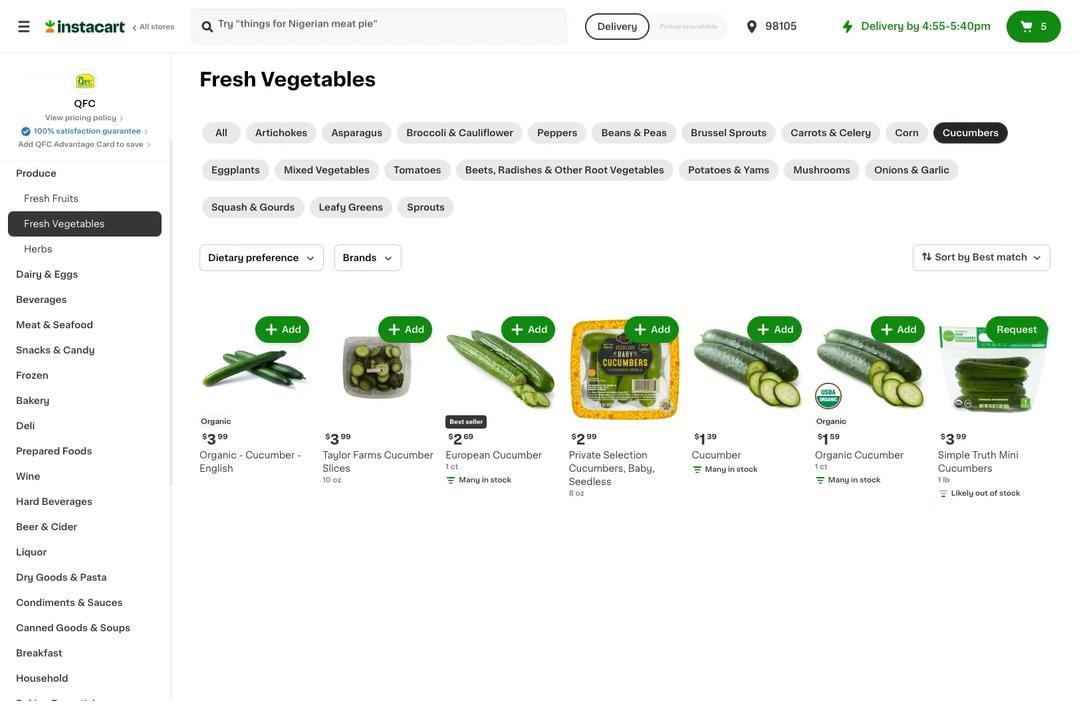 Task type: vqa. For each thing, say whether or not it's contained in the screenshot.
the left the Many in stock
yes



Task type: describe. For each thing, give the bounding box(es) containing it.
beer & cider
[[16, 523, 77, 532]]

dairy & eggs link
[[8, 262, 162, 287]]

best for best match
[[973, 253, 995, 262]]

1 product group from the left
[[200, 314, 312, 476]]

celery
[[839, 128, 871, 138]]

deli link
[[8, 414, 162, 439]]

cucumber inside taylor farms cucumber slices 10 oz
[[384, 451, 433, 460]]

0 horizontal spatial sprouts
[[407, 203, 445, 212]]

seafood
[[53, 321, 93, 330]]

many for 2
[[459, 477, 480, 484]]

1 horizontal spatial in
[[728, 466, 735, 474]]

100% satisfaction guarantee button
[[21, 124, 149, 137]]

$ for private selection cucumbers, baby, seedless
[[572, 434, 576, 441]]

$ for taylor farms cucumber slices
[[325, 434, 330, 441]]

cucumber inside organic - cucumber - english
[[246, 451, 295, 460]]

peppers
[[537, 128, 578, 138]]

view
[[45, 114, 63, 122]]

$ 2 69
[[448, 433, 474, 447]]

best for best seller
[[450, 419, 464, 425]]

99 for taylor farms cucumber slices
[[341, 434, 351, 441]]

liquor
[[16, 548, 47, 557]]

wine link
[[8, 464, 162, 489]]

hard
[[16, 497, 39, 507]]

eggs
[[54, 270, 78, 279]]

100% satisfaction guarantee
[[34, 128, 141, 135]]

5:40pm
[[950, 21, 991, 31]]

1 inside organic cucumber 1 ct
[[815, 464, 818, 471]]

1 vertical spatial qfc
[[35, 141, 52, 148]]

organic inside organic cucumber 1 ct
[[815, 451, 852, 460]]

fruits
[[52, 194, 78, 203]]

add button for taylor farms cucumber slices
[[380, 318, 431, 342]]

ct for 2
[[451, 464, 458, 471]]

& for snacks & candy
[[53, 346, 61, 355]]

qfc logo image
[[72, 69, 97, 94]]

99 for simple truth mini cucumbers
[[956, 434, 967, 441]]

6 product group from the left
[[815, 314, 928, 489]]

many in stock for 2
[[459, 477, 511, 484]]

snacks & candy
[[16, 346, 95, 355]]

delivery by 4:55-5:40pm
[[861, 21, 991, 31]]

mushrooms link
[[784, 160, 860, 181]]

99 for private selection cucumbers, baby, seedless
[[587, 434, 597, 441]]

1 - from the left
[[239, 451, 243, 460]]

1 left 59
[[823, 433, 829, 447]]

request button
[[988, 318, 1047, 342]]

1 horizontal spatial fresh vegetables
[[200, 70, 376, 89]]

$ for simple truth mini cucumbers
[[941, 434, 946, 441]]

lb
[[943, 477, 950, 484]]

broccoli & cauliflower link
[[397, 122, 523, 144]]

slices
[[323, 464, 351, 474]]

beans & peas
[[601, 128, 667, 138]]

out
[[976, 490, 988, 498]]

baby,
[[628, 464, 655, 474]]

Best match Sort by field
[[913, 245, 1051, 271]]

squash & gourds
[[211, 203, 295, 212]]

add for organic - cucumber - english
[[282, 325, 301, 335]]

organic cucumber 1 ct
[[815, 451, 904, 471]]

4 cucumber from the left
[[692, 451, 741, 460]]

request
[[997, 325, 1037, 335]]

deli
[[16, 422, 35, 431]]

0 vertical spatial beverages
[[16, 295, 67, 305]]

39
[[707, 434, 717, 441]]

in for 2
[[482, 477, 489, 484]]

cauliflower
[[459, 128, 513, 138]]

1 vertical spatial beverages
[[42, 497, 93, 507]]

goods for dry
[[36, 573, 68, 583]]

goods for canned
[[56, 624, 88, 633]]

greens
[[348, 203, 383, 212]]

corn
[[895, 128, 919, 138]]

cucumbers link
[[934, 122, 1008, 144]]

peas
[[644, 128, 667, 138]]

fresh fruits
[[24, 194, 78, 203]]

condiments
[[16, 599, 75, 608]]

add for organic cucumber
[[898, 325, 917, 335]]

policy
[[93, 114, 116, 122]]

all for all
[[215, 128, 227, 138]]

vegetables up artichokes
[[261, 70, 376, 89]]

brands
[[343, 253, 377, 263]]

save
[[126, 141, 144, 148]]

pasta
[[80, 573, 107, 583]]

& left soups
[[90, 624, 98, 633]]

canned goods & soups link
[[8, 616, 162, 641]]

$ for european cucumber
[[448, 434, 453, 441]]

3 for organic - cucumber - english
[[207, 433, 216, 447]]

mixed
[[284, 166, 313, 175]]

1 inside simple truth mini cucumbers 1 lb
[[938, 477, 941, 484]]

& for dairy & eggs
[[44, 270, 52, 279]]

match
[[997, 253, 1027, 262]]

oz inside taylor farms cucumber slices 10 oz
[[333, 477, 341, 484]]

dietary preference button
[[200, 245, 324, 271]]

potatoes
[[688, 166, 732, 175]]

meat
[[16, 321, 41, 330]]

cucumber inside organic cucumber 1 ct
[[855, 451, 904, 460]]

$ 3 99 for simple truth mini cucumbers
[[941, 433, 967, 447]]

stores
[[151, 23, 175, 31]]

dietary preference
[[208, 253, 299, 263]]

add button for private selection cucumbers, baby, seedless
[[626, 318, 677, 342]]

dairy
[[16, 270, 42, 279]]

in for 1
[[851, 477, 858, 484]]

european cucumber 1 ct
[[446, 451, 542, 471]]

squash
[[211, 203, 247, 212]]

lists link
[[8, 63, 162, 89]]

onions
[[874, 166, 909, 175]]

breakfast link
[[8, 641, 162, 666]]

yams
[[744, 166, 770, 175]]

$ 1 39
[[695, 433, 717, 447]]

likely out of stock
[[952, 490, 1021, 498]]

5 product group from the left
[[692, 314, 804, 478]]

snacks & candy link
[[8, 338, 162, 363]]

add button for organic - cucumber - english
[[257, 318, 308, 342]]

lists
[[37, 71, 60, 80]]

organic - cucumber - english
[[200, 451, 301, 474]]

recipes link
[[8, 110, 162, 136]]

pricing
[[65, 114, 91, 122]]

carrots & celery link
[[782, 122, 881, 144]]

beverages link
[[8, 287, 162, 313]]

selection
[[603, 451, 648, 460]]

4 product group from the left
[[569, 314, 681, 500]]

view pricing policy link
[[45, 113, 124, 124]]

vegetables up 'leafy greens' link on the left top of page
[[316, 166, 370, 175]]

fresh for produce
[[24, 194, 50, 203]]

artichokes link
[[246, 122, 317, 144]]

& left pasta
[[70, 573, 78, 583]]

again
[[67, 45, 94, 54]]

dry goods & pasta
[[16, 573, 107, 583]]

brussel sprouts
[[691, 128, 767, 138]]

eggplants link
[[202, 160, 269, 181]]

$ 3 99 for organic - cucumber - english
[[202, 433, 228, 447]]

many for 1
[[828, 477, 849, 484]]

$ for cucumber
[[695, 434, 700, 441]]

advantage
[[54, 141, 95, 148]]

& for beans & peas
[[634, 128, 641, 138]]

delivery button
[[585, 13, 649, 40]]

service type group
[[585, 13, 728, 40]]

sort
[[935, 253, 956, 262]]

item badge image
[[815, 383, 842, 409]]

delivery for delivery
[[597, 22, 637, 31]]

$ 1 59
[[818, 433, 840, 447]]

& for potatoes & yams
[[734, 166, 742, 175]]

household link
[[8, 666, 162, 692]]

leafy greens link
[[310, 197, 393, 218]]



Task type: locate. For each thing, give the bounding box(es) containing it.
garlic
[[921, 166, 950, 175]]

& for beer & cider
[[41, 523, 49, 532]]

artichokes
[[255, 128, 307, 138]]

cucumbers,
[[569, 464, 626, 474]]

squash & gourds link
[[202, 197, 304, 218]]

ct inside organic cucumber 1 ct
[[820, 464, 828, 471]]

tomatoes link
[[384, 160, 451, 181]]

2 2 from the left
[[576, 433, 585, 447]]

0 horizontal spatial 3
[[207, 433, 216, 447]]

fresh up the herbs at the top of page
[[24, 219, 50, 229]]

fresh vegetables inside fresh vegetables link
[[24, 219, 105, 229]]

delivery inside delivery button
[[597, 22, 637, 31]]

by left 4:55- on the top
[[907, 21, 920, 31]]

0 vertical spatial fresh
[[200, 70, 256, 89]]

sort by
[[935, 253, 970, 262]]

1 horizontal spatial oz
[[576, 490, 584, 498]]

brussel
[[691, 128, 727, 138]]

1 left 39
[[700, 433, 706, 447]]

qfc link
[[72, 69, 97, 110]]

2 $ from the left
[[325, 434, 330, 441]]

3 3 from the left
[[946, 433, 955, 447]]

add for private selection cucumbers, baby, seedless
[[651, 325, 671, 335]]

1 left the lb
[[938, 477, 941, 484]]

vegetables
[[261, 70, 376, 89], [316, 166, 370, 175], [610, 166, 664, 175], [52, 219, 105, 229]]

& for meat & seafood
[[43, 321, 51, 330]]

best inside product group
[[450, 419, 464, 425]]

99 up private
[[587, 434, 597, 441]]

tomatoes
[[394, 166, 441, 175]]

2 add button from the left
[[380, 318, 431, 342]]

$ 3 99
[[202, 433, 228, 447], [325, 433, 351, 447], [941, 433, 967, 447]]

oz inside private selection cucumbers, baby, seedless 8 oz
[[576, 490, 584, 498]]

broccoli & cauliflower
[[406, 128, 513, 138]]

peppers link
[[528, 122, 587, 144]]

1 vertical spatial all
[[215, 128, 227, 138]]

1 add button from the left
[[257, 318, 308, 342]]

1 vertical spatial by
[[958, 253, 970, 262]]

sprouts up yams
[[729, 128, 767, 138]]

by
[[907, 21, 920, 31], [958, 253, 970, 262]]

1 inside the european cucumber 1 ct
[[446, 464, 449, 471]]

organic
[[201, 418, 231, 426], [816, 418, 847, 426], [200, 451, 237, 460], [815, 451, 852, 460]]

& for broccoli & cauliflower
[[449, 128, 456, 138]]

$ inside $ 2 99
[[572, 434, 576, 441]]

by for sort
[[958, 253, 970, 262]]

1 vertical spatial sprouts
[[407, 203, 445, 212]]

0 horizontal spatial best
[[450, 419, 464, 425]]

beets,
[[465, 166, 496, 175]]

corn link
[[886, 122, 928, 144]]

3 up the english
[[207, 433, 216, 447]]

7 $ from the left
[[941, 434, 946, 441]]

3 for taylor farms cucumber slices
[[330, 433, 339, 447]]

1 3 from the left
[[207, 433, 216, 447]]

add button for organic cucumber
[[872, 318, 924, 342]]

1 vertical spatial cucumbers
[[938, 464, 993, 474]]

ct down $ 1 59
[[820, 464, 828, 471]]

best seller
[[450, 419, 483, 425]]

candy
[[63, 346, 95, 355]]

$ up simple
[[941, 434, 946, 441]]

3 $ from the left
[[448, 434, 453, 441]]

cucumbers inside simple truth mini cucumbers 1 lb
[[938, 464, 993, 474]]

1 $ from the left
[[202, 434, 207, 441]]

asparagus
[[331, 128, 382, 138]]

2 $ 3 99 from the left
[[325, 433, 351, 447]]

None search field
[[190, 8, 568, 45]]

cucumbers up garlic
[[943, 128, 999, 138]]

produce link
[[8, 161, 162, 186]]

all up eggplants link
[[215, 128, 227, 138]]

best match
[[973, 253, 1027, 262]]

goods inside the canned goods & soups link
[[56, 624, 88, 633]]

99 up the taylor
[[341, 434, 351, 441]]

sauces
[[87, 599, 123, 608]]

oz right 8
[[576, 490, 584, 498]]

6 add button from the left
[[872, 318, 924, 342]]

3 up the taylor
[[330, 433, 339, 447]]

fresh for fresh fruits
[[24, 219, 50, 229]]

fresh vegetables down fruits
[[24, 219, 105, 229]]

1 $ 3 99 from the left
[[202, 433, 228, 447]]

bakery
[[16, 396, 50, 406]]

1 horizontal spatial 3
[[330, 433, 339, 447]]

many down organic cucumber 1 ct
[[828, 477, 849, 484]]

breakfast
[[16, 649, 62, 658]]

organic inside organic - cucumber - english
[[200, 451, 237, 460]]

69
[[464, 434, 474, 441]]

0 vertical spatial best
[[973, 253, 995, 262]]

best left the match
[[973, 253, 995, 262]]

2 horizontal spatial $ 3 99
[[941, 433, 967, 447]]

0 horizontal spatial many in stock
[[459, 477, 511, 484]]

& left candy
[[53, 346, 61, 355]]

add for taylor farms cucumber slices
[[405, 325, 424, 335]]

0 horizontal spatial qfc
[[35, 141, 52, 148]]

100%
[[34, 128, 54, 135]]

0 horizontal spatial oz
[[333, 477, 341, 484]]

prepared foods link
[[8, 439, 162, 464]]

fresh fruits link
[[8, 186, 162, 211]]

goods down condiments & sauces
[[56, 624, 88, 633]]

3 for simple truth mini cucumbers
[[946, 433, 955, 447]]

$ 3 99 up the english
[[202, 433, 228, 447]]

frozen
[[16, 371, 48, 380]]

3 99 from the left
[[587, 434, 597, 441]]

1 vertical spatial goods
[[56, 624, 88, 633]]

soups
[[100, 624, 130, 633]]

0 vertical spatial by
[[907, 21, 920, 31]]

3 cucumber from the left
[[493, 451, 542, 460]]

brands button
[[334, 245, 401, 271]]

10
[[323, 477, 331, 484]]

many in stock
[[705, 466, 758, 474], [459, 477, 511, 484], [828, 477, 881, 484]]

qfc up view pricing policy link
[[74, 99, 96, 108]]

0 vertical spatial qfc
[[74, 99, 96, 108]]

beverages down dairy & eggs
[[16, 295, 67, 305]]

add button for european cucumber
[[503, 318, 554, 342]]

7 product group from the left
[[938, 314, 1051, 502]]

1 cucumber from the left
[[246, 451, 295, 460]]

simple truth mini cucumbers 1 lb
[[938, 451, 1019, 484]]

add qfc advantage card to save link
[[18, 140, 152, 150]]

of
[[990, 490, 998, 498]]

& left eggs
[[44, 270, 52, 279]]

ct
[[451, 464, 458, 471], [820, 464, 828, 471]]

& left other
[[545, 166, 552, 175]]

99 up the english
[[218, 434, 228, 441]]

many down $ 1 39
[[705, 466, 726, 474]]

ct for 1
[[820, 464, 828, 471]]

2 for european cucumber
[[453, 433, 462, 447]]

ct inside the european cucumber 1 ct
[[451, 464, 458, 471]]

0 horizontal spatial in
[[482, 477, 489, 484]]

add for cucumber
[[774, 325, 794, 335]]

98105 button
[[744, 8, 824, 45]]

1 horizontal spatial -
[[297, 451, 301, 460]]

1 vertical spatial best
[[450, 419, 464, 425]]

potatoes & yams
[[688, 166, 770, 175]]

2 cucumber from the left
[[384, 451, 433, 460]]

$ 3 99 up the taylor
[[325, 433, 351, 447]]

& left sauces
[[77, 599, 85, 608]]

3 product group from the left
[[446, 314, 558, 489]]

add button for cucumber
[[749, 318, 800, 342]]

by for delivery
[[907, 21, 920, 31]]

& left gourds
[[249, 203, 257, 212]]

many in stock down 39
[[705, 466, 758, 474]]

5
[[1041, 22, 1047, 31]]

2 ct from the left
[[820, 464, 828, 471]]

instacart logo image
[[45, 19, 125, 35]]

1 horizontal spatial $ 3 99
[[325, 433, 351, 447]]

0 horizontal spatial delivery
[[597, 22, 637, 31]]

2 vertical spatial fresh
[[24, 219, 50, 229]]

0 vertical spatial goods
[[36, 573, 68, 583]]

sprouts
[[729, 128, 767, 138], [407, 203, 445, 212]]

1 horizontal spatial qfc
[[74, 99, 96, 108]]

2 left 69
[[453, 433, 462, 447]]

oz
[[333, 477, 341, 484], [576, 490, 584, 498]]

6 $ from the left
[[818, 434, 823, 441]]

& left yams
[[734, 166, 742, 175]]

likely
[[952, 490, 974, 498]]

$ left 59
[[818, 434, 823, 441]]

seedless
[[569, 478, 612, 487]]

2 horizontal spatial 3
[[946, 433, 955, 447]]

0 vertical spatial oz
[[333, 477, 341, 484]]

4 99 from the left
[[956, 434, 967, 441]]

3 $ 3 99 from the left
[[941, 433, 967, 447]]

1 horizontal spatial best
[[973, 253, 995, 262]]

1 vertical spatial fresh
[[24, 194, 50, 203]]

fresh
[[200, 70, 256, 89], [24, 194, 50, 203], [24, 219, 50, 229]]

0 vertical spatial cucumbers
[[943, 128, 999, 138]]

sprouts down tomatoes
[[407, 203, 445, 212]]

beets, radishes & other root vegetables
[[465, 166, 664, 175]]

it
[[58, 45, 65, 54]]

dairy & eggs
[[16, 270, 78, 279]]

1 horizontal spatial sprouts
[[729, 128, 767, 138]]

$ up the taylor
[[325, 434, 330, 441]]

0 horizontal spatial $ 3 99
[[202, 433, 228, 447]]

1 horizontal spatial by
[[958, 253, 970, 262]]

add for european cucumber
[[528, 325, 548, 335]]

many in stock down the european cucumber 1 ct
[[459, 477, 511, 484]]

potatoes & yams link
[[679, 160, 779, 181]]

cucumbers down simple
[[938, 464, 993, 474]]

0 horizontal spatial -
[[239, 451, 243, 460]]

4 $ from the left
[[572, 434, 576, 441]]

2 - from the left
[[297, 451, 301, 460]]

household
[[16, 674, 68, 684]]

hard beverages
[[16, 497, 93, 507]]

$ 2 99
[[572, 433, 597, 447]]

$ for organic - cucumber - english
[[202, 434, 207, 441]]

european
[[446, 451, 490, 460]]

2 product group from the left
[[323, 314, 435, 486]]

0 horizontal spatial many
[[459, 477, 480, 484]]

1 ct from the left
[[451, 464, 458, 471]]

$ left 69
[[448, 434, 453, 441]]

0 vertical spatial all
[[140, 23, 149, 31]]

qfc down 100%
[[35, 141, 52, 148]]

mushrooms
[[794, 166, 851, 175]]

1
[[700, 433, 706, 447], [823, 433, 829, 447], [446, 464, 449, 471], [815, 464, 818, 471], [938, 477, 941, 484]]

recipes
[[16, 118, 55, 128]]

2 3 from the left
[[330, 433, 339, 447]]

2 up private
[[576, 433, 585, 447]]

99 inside $ 2 99
[[587, 434, 597, 441]]

$ inside $ 1 39
[[695, 434, 700, 441]]

vegetables down fresh fruits link
[[52, 219, 105, 229]]

by inside delivery by 4:55-5:40pm link
[[907, 21, 920, 31]]

$ 3 99 for taylor farms cucumber slices
[[325, 433, 351, 447]]

$ inside $ 2 69
[[448, 434, 453, 441]]

oz right "10"
[[333, 477, 341, 484]]

leafy
[[319, 203, 346, 212]]

mini
[[999, 451, 1019, 460]]

& for condiments & sauces
[[77, 599, 85, 608]]

many in stock for 1
[[828, 477, 881, 484]]

asparagus link
[[322, 122, 392, 144]]

& right broccoli
[[449, 128, 456, 138]]

0 horizontal spatial all
[[140, 23, 149, 31]]

99 up simple
[[956, 434, 967, 441]]

delivery
[[861, 21, 904, 31], [597, 22, 637, 31]]

goods up condiments
[[36, 573, 68, 583]]

0 vertical spatial fresh vegetables
[[200, 70, 376, 89]]

5 button
[[1007, 11, 1061, 43]]

beverages up cider
[[42, 497, 93, 507]]

fresh vegetables link
[[8, 211, 162, 237]]

onions & garlic link
[[865, 160, 959, 181]]

cucumbers
[[943, 128, 999, 138], [938, 464, 993, 474]]

buy it again link
[[8, 36, 162, 63]]

dietary
[[208, 253, 244, 263]]

99 for organic - cucumber - english
[[218, 434, 228, 441]]

3 add button from the left
[[503, 318, 554, 342]]

$ left 39
[[695, 434, 700, 441]]

1 horizontal spatial delivery
[[861, 21, 904, 31]]

1 horizontal spatial many in stock
[[705, 466, 758, 474]]

beverages
[[16, 295, 67, 305], [42, 497, 93, 507]]

by right the sort
[[958, 253, 970, 262]]

fresh vegetables up artichokes
[[200, 70, 376, 89]]

& right meat
[[43, 321, 51, 330]]

all left stores
[[140, 23, 149, 31]]

1 down $ 1 59
[[815, 464, 818, 471]]

& left celery
[[829, 128, 837, 138]]

1 99 from the left
[[218, 434, 228, 441]]

& left the peas
[[634, 128, 641, 138]]

1 horizontal spatial 2
[[576, 433, 585, 447]]

2 horizontal spatial in
[[851, 477, 858, 484]]

best left seller
[[450, 419, 464, 425]]

many down european
[[459, 477, 480, 484]]

card
[[96, 141, 115, 148]]

2 horizontal spatial many
[[828, 477, 849, 484]]

0 horizontal spatial 2
[[453, 433, 462, 447]]

fresh down produce
[[24, 194, 50, 203]]

1 down european
[[446, 464, 449, 471]]

$ for organic cucumber
[[818, 434, 823, 441]]

0 horizontal spatial ct
[[451, 464, 458, 471]]

delivery inside delivery by 4:55-5:40pm link
[[861, 21, 904, 31]]

0 horizontal spatial fresh vegetables
[[24, 219, 105, 229]]

5 $ from the left
[[695, 434, 700, 441]]

best inside field
[[973, 253, 995, 262]]

product group
[[200, 314, 312, 476], [323, 314, 435, 486], [446, 314, 558, 489], [569, 314, 681, 500], [692, 314, 804, 478], [815, 314, 928, 489], [938, 314, 1051, 502]]

goods inside the dry goods & pasta link
[[36, 573, 68, 583]]

fresh up all link
[[200, 70, 256, 89]]

farms
[[353, 451, 382, 460]]

3 up simple
[[946, 433, 955, 447]]

beets, radishes & other root vegetables link
[[456, 160, 674, 181]]

by inside best match sort by field
[[958, 253, 970, 262]]

Search field
[[192, 9, 567, 44]]

1 2 from the left
[[453, 433, 462, 447]]

all for all stores
[[140, 23, 149, 31]]

1 horizontal spatial all
[[215, 128, 227, 138]]

& for squash & gourds
[[249, 203, 257, 212]]

thanksgiving
[[16, 144, 80, 153]]

2
[[453, 433, 462, 447], [576, 433, 585, 447]]

& for onions & garlic
[[911, 166, 919, 175]]

0 horizontal spatial by
[[907, 21, 920, 31]]

& left garlic
[[911, 166, 919, 175]]

many in stock down organic cucumber 1 ct
[[828, 477, 881, 484]]

& for carrots & celery
[[829, 128, 837, 138]]

$ up private
[[572, 434, 576, 441]]

ct down european
[[451, 464, 458, 471]]

1 vertical spatial oz
[[576, 490, 584, 498]]

5 add button from the left
[[749, 318, 800, 342]]

cucumber inside the european cucumber 1 ct
[[493, 451, 542, 460]]

delivery for delivery by 4:55-5:40pm
[[861, 21, 904, 31]]

condiments & sauces link
[[8, 591, 162, 616]]

98105
[[766, 21, 797, 31]]

taylor
[[323, 451, 351, 460]]

vegetables down beans & peas
[[610, 166, 664, 175]]

2 99 from the left
[[341, 434, 351, 441]]

$ up the english
[[202, 434, 207, 441]]

4 add button from the left
[[626, 318, 677, 342]]

1 vertical spatial fresh vegetables
[[24, 219, 105, 229]]

mixed vegetables link
[[275, 160, 379, 181]]

beans
[[601, 128, 631, 138]]

& right beer
[[41, 523, 49, 532]]

5 cucumber from the left
[[855, 451, 904, 460]]

1 horizontal spatial ct
[[820, 464, 828, 471]]

buy
[[37, 45, 56, 54]]

goods
[[36, 573, 68, 583], [56, 624, 88, 633]]

2 for private selection cucumbers, baby, seedless
[[576, 433, 585, 447]]

59
[[830, 434, 840, 441]]

gourds
[[260, 203, 295, 212]]

$ 3 99 up simple
[[941, 433, 967, 447]]

$ inside $ 1 59
[[818, 434, 823, 441]]

2 horizontal spatial many in stock
[[828, 477, 881, 484]]

english
[[200, 464, 233, 474]]

all stores
[[140, 23, 175, 31]]

0 vertical spatial sprouts
[[729, 128, 767, 138]]

1 horizontal spatial many
[[705, 466, 726, 474]]

leafy greens
[[319, 203, 383, 212]]



